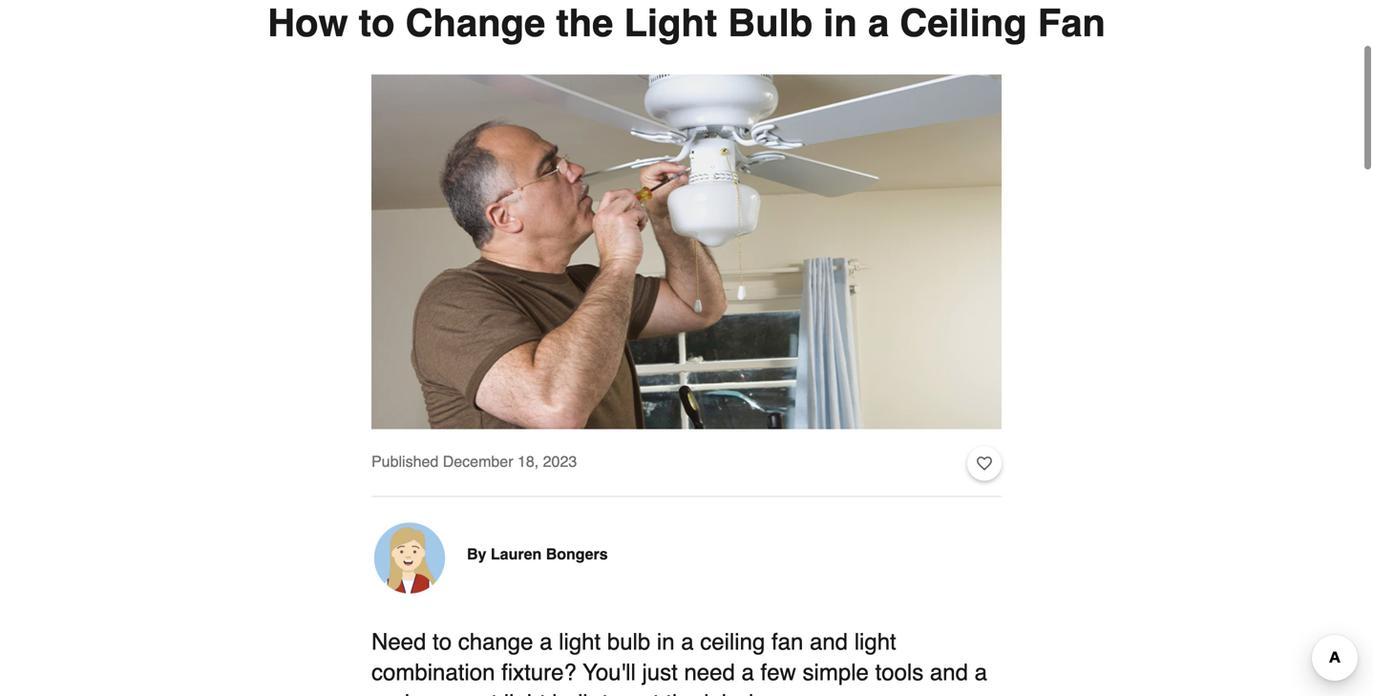 Task type: vqa. For each thing, say whether or not it's contained in the screenshot.
heart outline 'image'
yes



Task type: describe. For each thing, give the bounding box(es) containing it.
done.
[[741, 690, 799, 696]]

in for bulb
[[657, 629, 675, 655]]

bulb
[[728, 1, 813, 45]]

combination
[[372, 660, 495, 686]]

0 vertical spatial and
[[810, 629, 848, 655]]

0 vertical spatial bulb
[[607, 629, 651, 655]]

just
[[642, 660, 678, 686]]

need
[[684, 660, 735, 686]]

need
[[372, 629, 426, 655]]

published december 18, 2023
[[372, 453, 577, 471]]

0 vertical spatial the
[[556, 1, 614, 45]]

change
[[406, 1, 546, 45]]

replacement
[[372, 690, 498, 696]]

1 vertical spatial bulb
[[553, 690, 596, 696]]

fan
[[1038, 1, 1106, 45]]

bongers
[[546, 546, 608, 563]]

light
[[624, 1, 718, 45]]

0 horizontal spatial light
[[504, 690, 546, 696]]

the inside need to change a light bulb in a ceiling fan and light combination fixture? you'll just need a few simple tools and a replacement light bulb to get the job done.
[[666, 690, 698, 696]]

a up "need"
[[681, 629, 694, 655]]

how
[[268, 1, 348, 45]]

2 horizontal spatial light
[[855, 629, 897, 655]]

a up fixture?
[[540, 629, 553, 655]]

by lauren bongers
[[467, 546, 608, 563]]

published
[[372, 453, 439, 471]]

heart outline image
[[977, 453, 992, 474]]

december
[[443, 453, 513, 471]]



Task type: locate. For each thing, give the bounding box(es) containing it.
get
[[628, 690, 660, 696]]

0 horizontal spatial bulb
[[553, 690, 596, 696]]

change
[[458, 629, 533, 655]]

bulb up you'll
[[607, 629, 651, 655]]

0 vertical spatial to
[[359, 1, 395, 45]]

1 horizontal spatial in
[[824, 1, 858, 45]]

to up combination at the left bottom of page
[[433, 629, 452, 655]]

a
[[868, 1, 889, 45], [540, 629, 553, 655], [681, 629, 694, 655], [742, 660, 755, 686], [975, 660, 988, 686]]

ceiling
[[700, 629, 765, 655]]

in
[[824, 1, 858, 45], [657, 629, 675, 655]]

the
[[556, 1, 614, 45], [666, 690, 698, 696]]

a up done.
[[742, 660, 755, 686]]

bulb down fixture?
[[553, 690, 596, 696]]

job
[[704, 690, 735, 696]]

light
[[559, 629, 601, 655], [855, 629, 897, 655], [504, 690, 546, 696]]

1 vertical spatial the
[[666, 690, 698, 696]]

light down fixture?
[[504, 690, 546, 696]]

1 horizontal spatial bulb
[[607, 629, 651, 655]]

light up tools
[[855, 629, 897, 655]]

in inside need to change a light bulb in a ceiling fan and light combination fixture? you'll just need a few simple tools and a replacement light bulb to get the job done.
[[657, 629, 675, 655]]

lauren bongers image
[[372, 520, 448, 597]]

to down you'll
[[602, 690, 621, 696]]

1 vertical spatial in
[[657, 629, 675, 655]]

1 horizontal spatial and
[[930, 660, 969, 686]]

in up just
[[657, 629, 675, 655]]

lauren
[[491, 546, 542, 563]]

how to change the light bulb in a ceiling fan
[[268, 1, 1106, 45]]

0 horizontal spatial to
[[359, 1, 395, 45]]

light up you'll
[[559, 629, 601, 655]]

and right tools
[[930, 660, 969, 686]]

0 horizontal spatial in
[[657, 629, 675, 655]]

2 horizontal spatial to
[[602, 690, 621, 696]]

the down just
[[666, 690, 698, 696]]

ceiling
[[900, 1, 1027, 45]]

in right bulb
[[824, 1, 858, 45]]

1 horizontal spatial to
[[433, 629, 452, 655]]

0 vertical spatial in
[[824, 1, 858, 45]]

and
[[810, 629, 848, 655], [930, 660, 969, 686]]

to
[[359, 1, 395, 45], [433, 629, 452, 655], [602, 690, 621, 696]]

2023
[[543, 453, 577, 471]]

0 horizontal spatial the
[[556, 1, 614, 45]]

few
[[761, 660, 797, 686]]

and up simple
[[810, 629, 848, 655]]

simple
[[803, 660, 869, 686]]

bulb
[[607, 629, 651, 655], [553, 690, 596, 696]]

2 vertical spatial to
[[602, 690, 621, 696]]

1 horizontal spatial light
[[559, 629, 601, 655]]

by
[[467, 546, 487, 563]]

to right how
[[359, 1, 395, 45]]

0 horizontal spatial and
[[810, 629, 848, 655]]

to for how
[[359, 1, 395, 45]]

a left ceiling
[[868, 1, 889, 45]]

to for need
[[433, 629, 452, 655]]

a right tools
[[975, 660, 988, 686]]

the left "light"
[[556, 1, 614, 45]]

1 vertical spatial and
[[930, 660, 969, 686]]

18,
[[518, 453, 539, 471]]

a man changing a lightbulb in a ceiling fan light. image
[[372, 75, 1002, 430]]

you'll
[[583, 660, 636, 686]]

fan
[[772, 629, 804, 655]]

fixture?
[[502, 660, 577, 686]]

tools
[[876, 660, 924, 686]]

1 horizontal spatial the
[[666, 690, 698, 696]]

1 vertical spatial to
[[433, 629, 452, 655]]

in for bulb
[[824, 1, 858, 45]]

need to change a light bulb in a ceiling fan and light combination fixture? you'll just need a few simple tools and a replacement light bulb to get the job done.
[[372, 629, 988, 696]]



